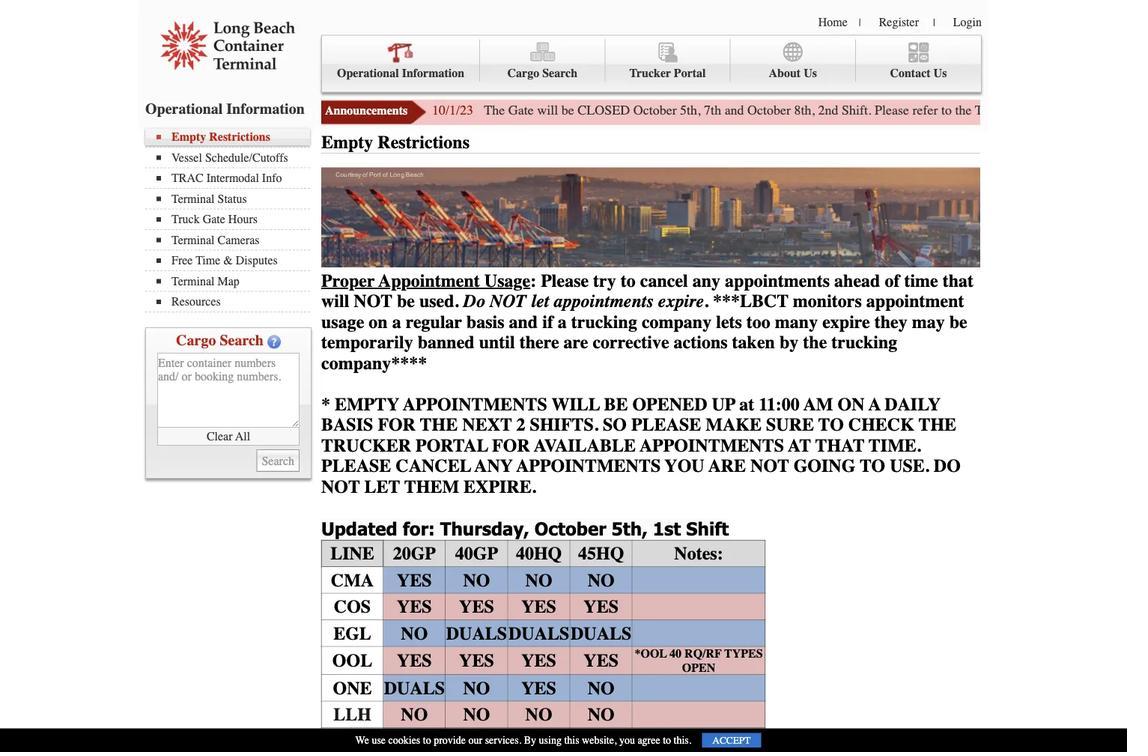 Task type: locate. For each thing, give the bounding box(es) containing it.
us for about us
[[804, 66, 817, 80]]

1 vertical spatial please
[[321, 456, 391, 477]]

0 horizontal spatial cargo
[[176, 332, 216, 349]]

corrective
[[593, 332, 670, 353]]

1 vertical spatial will
[[321, 291, 349, 312]]

5th, left 7th
[[680, 103, 701, 118]]

1 vertical spatial cargo
[[176, 332, 216, 349]]

0 horizontal spatial truck
[[172, 212, 200, 226]]

on
[[369, 312, 388, 332]]

1 horizontal spatial gate
[[508, 103, 534, 118]]

1 vertical spatial and
[[509, 312, 538, 332]]

home link
[[819, 15, 848, 29]]

appointments up corrective at the top of page
[[554, 291, 654, 312]]

0 horizontal spatial the
[[420, 415, 458, 435]]

operational up announcements
[[337, 66, 399, 80]]

hours up cameras
[[228, 212, 258, 226]]

0 horizontal spatial will
[[321, 291, 349, 312]]

truck inside empty restrictions vessel schedule/cutoffs trac intermodal info terminal status truck gate hours terminal cameras free time & disputes terminal map resources
[[172, 212, 200, 226]]

october left '8th,'
[[748, 103, 791, 118]]

1 horizontal spatial information
[[402, 66, 465, 80]]

1 horizontal spatial please
[[632, 415, 702, 435]]

for up expire. in the left bottom of the page
[[492, 435, 530, 456]]

0 horizontal spatial 5th,
[[612, 518, 648, 540]]

5th,
[[680, 103, 701, 118], [612, 518, 648, 540]]

1st
[[653, 518, 681, 540]]

trac intermodal info link
[[157, 171, 310, 185]]

trucking
[[572, 312, 638, 332], [832, 332, 898, 353]]

be left used. on the left top of page
[[397, 291, 415, 312]]

this.
[[674, 734, 692, 746]]

2
[[517, 415, 526, 435]]

: please try to cancel any appointments ahead of time that will not be used.
[[321, 271, 974, 312]]

october up 45hq
[[535, 518, 607, 540]]

check
[[849, 415, 915, 435]]

duals duals duals
[[446, 623, 632, 644]]

0 vertical spatial hours
[[1039, 103, 1072, 118]]

truck down trac
[[172, 212, 200, 226]]

to right try
[[621, 271, 636, 291]]

0 horizontal spatial and
[[509, 312, 538, 332]]

the up do
[[919, 415, 957, 435]]

up
[[712, 394, 736, 415]]

appointments
[[403, 394, 548, 415], [640, 435, 784, 456], [517, 456, 661, 477]]

be right may in the right top of the page
[[950, 312, 968, 332]]

1 horizontal spatial cargo search
[[508, 66, 578, 80]]

trucking down try
[[572, 312, 638, 332]]

please inside : please try to cancel any appointments ahead of time that will not be used.
[[541, 271, 589, 291]]

not
[[354, 291, 393, 312], [490, 291, 527, 312], [751, 456, 790, 477], [321, 477, 360, 497]]

please
[[875, 103, 910, 118], [541, 271, 589, 291]]

​no for no
[[588, 705, 615, 725]]

gate inside empty restrictions vessel schedule/cutoffs trac intermodal info terminal status truck gate hours terminal cameras free time & disputes terminal map resources
[[203, 212, 225, 226]]

basis
[[321, 415, 373, 435]]

0 horizontal spatial please
[[541, 271, 589, 291]]

1 vertical spatial please
[[541, 271, 589, 291]]

a right on
[[392, 312, 401, 332]]

operational information up the empty restrictions link
[[145, 100, 305, 117]]

be inside : please try to cancel any appointments ahead of time that will not be used.
[[397, 291, 415, 312]]

terminal up free
[[172, 233, 215, 247]]

1 horizontal spatial us
[[934, 66, 947, 80]]

1 horizontal spatial cargo
[[508, 66, 540, 80]]

so
[[603, 415, 627, 435]]

menu bar
[[321, 35, 982, 93], [145, 128, 318, 312]]

0 vertical spatial operational information
[[337, 66, 465, 80]]

0 horizontal spatial restrictions
[[209, 130, 270, 144]]

2 horizontal spatial be
[[950, 312, 968, 332]]

0 vertical spatial the
[[956, 103, 972, 118]]

restrictions inside empty restrictions vessel schedule/cutoffs trac intermodal info terminal status truck gate hours terminal cameras free time & disputes terminal map resources
[[209, 130, 270, 144]]

appointments up por​tal
[[403, 394, 548, 415]]

actions
[[674, 332, 728, 353]]

be
[[604, 394, 628, 415]]

0 horizontal spatial menu bar
[[145, 128, 318, 312]]

to
[[942, 103, 952, 118], [621, 271, 636, 291], [423, 734, 431, 746], [663, 734, 671, 746]]

gate right the at the left top of the page
[[508, 103, 534, 118]]

0 vertical spatial information
[[402, 66, 465, 80]]

the right by
[[803, 332, 827, 353]]

1 horizontal spatial empty
[[321, 132, 373, 153]]

5th, left 1st on the bottom right
[[612, 518, 648, 540]]

search inside menu bar
[[543, 66, 578, 80]]

1 horizontal spatial october
[[634, 103, 677, 118]]

information
[[402, 66, 465, 80], [227, 100, 305, 117]]

0 vertical spatial and
[[725, 103, 744, 118]]

0 horizontal spatial be
[[397, 291, 415, 312]]

search
[[543, 66, 578, 80], [220, 332, 264, 349]]

be
[[562, 103, 574, 118], [397, 291, 415, 312], [950, 312, 968, 332]]

trucker portal link
[[606, 39, 731, 82]]

cargo search inside menu bar
[[508, 66, 578, 80]]

register link
[[879, 15, 919, 29]]

1 vertical spatial menu bar
[[145, 128, 318, 312]]

appointment
[[867, 291, 965, 312]]

llh
[[334, 705, 372, 725]]

shift
[[687, 518, 729, 540]]

operational information
[[337, 66, 465, 80], [145, 100, 305, 117]]

​no for yes
[[588, 731, 615, 752]]

restrictions up vessel schedule/cutoffs link
[[209, 130, 270, 144]]

appointments up too
[[725, 271, 830, 291]]

operational
[[337, 66, 399, 80], [145, 100, 223, 117]]

0 horizontal spatial us
[[804, 66, 817, 80]]

any
[[693, 271, 721, 291]]

1 vertical spatial cargo search
[[176, 332, 264, 349]]

0 horizontal spatial hours
[[228, 212, 258, 226]]

1 vertical spatial information
[[227, 100, 305, 117]]

:
[[531, 271, 537, 291]]

2 terminal from the top
[[172, 233, 215, 247]]

and left if
[[509, 312, 538, 332]]

us right contact
[[934, 66, 947, 80]]

restrictions down the '10/1/23'
[[378, 132, 470, 153]]

| right home link
[[859, 16, 861, 28]]

1 horizontal spatial and
[[725, 103, 744, 118]]

0 vertical spatial please
[[875, 103, 910, 118]]

to left use.
[[860, 456, 886, 477]]

0 horizontal spatial operational
[[145, 100, 223, 117]]

be inside . ***lbct monitors appointment usage on a regular basis and if a trucking company lets too many expire they may be temporarily banned until there are corrective actions taken by the trucking company****
[[950, 312, 968, 332]]

gate
[[508, 103, 534, 118], [1010, 103, 1036, 118], [203, 212, 225, 226]]

duals
[[446, 623, 507, 644], [509, 623, 570, 644], [571, 623, 632, 644], [384, 678, 445, 699]]

be left closed
[[562, 103, 574, 118]]

disputes
[[236, 254, 278, 267]]

truck
[[975, 103, 1007, 118], [172, 212, 200, 226]]

please left refer
[[875, 103, 910, 118]]

info
[[262, 171, 282, 185]]

proper
[[321, 271, 375, 291]]

1 horizontal spatial the
[[956, 103, 972, 118]]

make
[[706, 415, 762, 435]]

. ***lbct monitors appointment usage on a regular basis and if a trucking company lets too many expire they may be temporarily banned until there are corrective actions taken by the trucking company****
[[321, 291, 968, 374]]

for right basis
[[378, 415, 416, 435]]

please
[[632, 415, 702, 435], [321, 456, 391, 477]]

and inside . ***lbct monitors appointment usage on a regular basis and if a trucking company lets too many expire they may be temporarily banned until there are corrective actions taken by the trucking company****
[[509, 312, 538, 332]]

1 vertical spatial operational
[[145, 100, 223, 117]]

​no up website,
[[588, 705, 615, 725]]

information up the '10/1/23'
[[402, 66, 465, 80]]

not inside : please try to cancel any appointments ahead of time that will not be used.
[[354, 291, 393, 312]]

and right 7th
[[725, 103, 744, 118]]

gate left web
[[1010, 103, 1036, 118]]

1 vertical spatial search
[[220, 332, 264, 349]]

please up you
[[632, 415, 702, 435]]

company****
[[321, 353, 427, 374]]

truck right refer
[[975, 103, 1007, 118]]

0 horizontal spatial the
[[803, 332, 827, 353]]

will down cargo search link
[[537, 103, 558, 118]]

1 horizontal spatial search
[[543, 66, 578, 80]]

1 vertical spatial truck
[[172, 212, 200, 226]]

1 horizontal spatial the
[[919, 415, 957, 435]]

0 vertical spatial cargo
[[508, 66, 540, 80]]

0 vertical spatial terminal
[[172, 192, 215, 206]]

appointments down shifts.
[[517, 456, 661, 477]]

0 horizontal spatial empty
[[172, 130, 206, 144]]

0 horizontal spatial operational information
[[145, 100, 305, 117]]

1 horizontal spatial be
[[562, 103, 574, 118]]

and
[[725, 103, 744, 118], [509, 312, 538, 332]]

0 vertical spatial will
[[537, 103, 558, 118]]

2 vertical spatial terminal
[[172, 274, 215, 288]]

services.
[[485, 734, 522, 746]]

1 us from the left
[[804, 66, 817, 80]]

* empty appointments will be opened up at 11:00 am on a daily basis for the next 2 shifts.  so please make sure to check the trucker por​tal for available appointments at that time. please cancel any appointments you are not going to use.  do not let them expire.
[[321, 394, 961, 497]]

the right refer
[[956, 103, 972, 118]]

please right ':'
[[541, 271, 589, 291]]

empty inside empty restrictions vessel schedule/cutoffs trac intermodal info terminal status truck gate hours terminal cameras free time & disputes terminal map resources
[[172, 130, 206, 144]]

0 horizontal spatial search
[[220, 332, 264, 349]]

vessel
[[172, 151, 202, 164]]

| left login
[[934, 16, 936, 28]]

gate down status
[[203, 212, 225, 226]]

2 horizontal spatial october
[[748, 103, 791, 118]]

basis
[[467, 312, 505, 332]]

trucking down monitors
[[832, 332, 898, 353]]

announcements
[[325, 104, 408, 118]]

0 horizontal spatial |
[[859, 16, 861, 28]]

0 vertical spatial search
[[543, 66, 578, 80]]

to left provide
[[423, 734, 431, 746]]

let
[[531, 291, 549, 312]]

1 horizontal spatial expire
[[823, 312, 870, 332]]

0 horizontal spatial cargo search
[[176, 332, 264, 349]]

operational information up announcements
[[337, 66, 465, 80]]

0 horizontal spatial gate
[[203, 212, 225, 226]]

used.
[[420, 291, 459, 312]]

resources
[[172, 295, 221, 309]]

2 us from the left
[[934, 66, 947, 80]]

0 horizontal spatial to
[[819, 415, 844, 435]]

the up cancel at the bottom left of page
[[420, 415, 458, 435]]

40
[[670, 647, 682, 661]]

1 horizontal spatial truck
[[975, 103, 1007, 118]]

Enter container numbers and/ or booking numbers.  text field
[[157, 353, 300, 428]]

0 vertical spatial operational
[[337, 66, 399, 80]]

intermodal
[[207, 171, 259, 185]]

taken
[[732, 332, 775, 353]]

0 horizontal spatial expire
[[658, 291, 704, 312]]

1 horizontal spatial hours
[[1039, 103, 1072, 118]]

terminal down trac
[[172, 192, 215, 206]]

empty for empty restrictions vessel schedule/cutoffs trac intermodal info terminal status truck gate hours terminal cameras free time & disputes terminal map resources
[[172, 130, 206, 144]]

0 vertical spatial cargo search
[[508, 66, 578, 80]]

1 vertical spatial the
[[803, 332, 827, 353]]

appointments inside : please try to cancel any appointments ahead of time that will not be used.
[[725, 271, 830, 291]]

​no
[[588, 705, 615, 725], [463, 731, 490, 752], [588, 731, 615, 752]]

​no left you
[[588, 731, 615, 752]]

1 horizontal spatial restrictions
[[378, 132, 470, 153]]

1 vertical spatial terminal
[[172, 233, 215, 247]]

empty down announcements
[[321, 132, 373, 153]]

by
[[780, 332, 799, 353]]

cancel
[[640, 271, 688, 291]]

0 vertical spatial menu bar
[[321, 35, 982, 93]]

1 vertical spatial hours
[[228, 212, 258, 226]]

terminal up resources
[[172, 274, 215, 288]]

hours left web
[[1039, 103, 1072, 118]]

to inside : please try to cancel any appointments ahead of time that will not be used.
[[621, 271, 636, 291]]

*ool 40 rq/rf types open
[[635, 647, 763, 675]]

the
[[956, 103, 972, 118], [803, 332, 827, 353]]

terminal cameras link
[[157, 233, 310, 247]]

vessel schedule/cutoffs link
[[157, 151, 310, 164]]

1 vertical spatial to
[[860, 456, 886, 477]]

1 horizontal spatial trucking
[[832, 332, 898, 353]]

1 horizontal spatial to
[[860, 456, 886, 477]]

please down basis
[[321, 456, 391, 477]]

this
[[564, 734, 580, 746]]

operational up vessel
[[145, 100, 223, 117]]

try
[[593, 271, 616, 291]]

them
[[405, 477, 459, 497]]

1 horizontal spatial a
[[558, 312, 567, 332]]

time
[[196, 254, 221, 267]]

1 horizontal spatial operational information
[[337, 66, 465, 80]]

empty up vessel
[[172, 130, 206, 144]]

0 horizontal spatial please
[[321, 456, 391, 477]]

1 horizontal spatial |
[[934, 16, 936, 28]]

restrictions for empty restrictions vessel schedule/cutoffs trac intermodal info terminal status truck gate hours terminal cameras free time & disputes terminal map resources
[[209, 130, 270, 144]]

a right if
[[558, 312, 567, 332]]

rq/rf
[[685, 647, 722, 661]]

october down trucker
[[634, 103, 677, 118]]

1 horizontal spatial 5th,
[[680, 103, 701, 118]]

of
[[885, 271, 900, 291]]

2 the from the left
[[919, 415, 957, 435]]

information up the empty restrictions link
[[227, 100, 305, 117]]

to left this.
[[663, 734, 671, 746]]

0 horizontal spatial a
[[392, 312, 401, 332]]

empty
[[172, 130, 206, 144], [321, 132, 373, 153]]

1 horizontal spatial menu bar
[[321, 35, 982, 93]]

any
[[475, 456, 513, 477]]

us right the about
[[804, 66, 817, 80]]

terminal
[[172, 192, 215, 206], [172, 233, 215, 247], [172, 274, 215, 288]]

login
[[954, 15, 982, 29]]

will left on
[[321, 291, 349, 312]]

to right at at the right
[[819, 415, 844, 435]]

1 horizontal spatial operational
[[337, 66, 399, 80]]

None submit
[[257, 450, 300, 472]]

operational inside menu bar
[[337, 66, 399, 80]]

1 horizontal spatial appointments
[[725, 271, 830, 291]]



Task type: vqa. For each thing, say whether or not it's contained in the screenshot.
the Getting
no



Task type: describe. For each thing, give the bounding box(es) containing it.
0 vertical spatial 5th,
[[680, 103, 701, 118]]

next
[[463, 415, 512, 435]]

0 vertical spatial to
[[819, 415, 844, 435]]

menu bar containing empty restrictions
[[145, 128, 318, 312]]

by
[[524, 734, 537, 746]]

cameras
[[218, 233, 260, 247]]

information inside operational information link
[[402, 66, 465, 80]]

8th,
[[795, 103, 815, 118]]

empty for empty restrictions
[[321, 132, 373, 153]]

time
[[905, 271, 939, 291]]

usage
[[485, 271, 531, 291]]

regular
[[406, 312, 462, 332]]

ool
[[333, 651, 373, 671]]

0 horizontal spatial for
[[378, 415, 416, 435]]

expire.
[[464, 477, 536, 497]]

to right refer
[[942, 103, 952, 118]]

do
[[934, 456, 961, 477]]

that
[[816, 435, 865, 456]]

open
[[682, 661, 716, 675]]

you
[[620, 734, 635, 746]]

0 horizontal spatial trucking
[[572, 312, 638, 332]]

and for october
[[725, 103, 744, 118]]

2nd
[[819, 103, 839, 118]]

2 | from the left
[[934, 16, 936, 28]]

accept
[[713, 735, 751, 746]]

45hq
[[578, 543, 624, 564]]

accept button
[[702, 733, 762, 748]]

about
[[769, 66, 801, 80]]

clear
[[207, 430, 233, 443]]

cma
[[331, 570, 374, 591]]

*ool
[[635, 647, 667, 661]]

&
[[224, 254, 233, 267]]

map
[[218, 274, 240, 288]]

resources link
[[157, 295, 310, 309]]

menu bar containing operational information
[[321, 35, 982, 93]]

2 a from the left
[[558, 312, 567, 332]]

updated
[[321, 518, 398, 540]]

until
[[479, 332, 515, 353]]

may
[[912, 312, 945, 332]]

refer
[[913, 103, 938, 118]]

monitors
[[793, 291, 862, 312]]

truck gate hours link
[[157, 212, 310, 226]]

cos
[[334, 597, 371, 617]]

​no left by
[[463, 731, 490, 752]]

updated for: thursday, october 5th, 1st shift
[[321, 518, 729, 540]]

our
[[469, 734, 483, 746]]

expire inside . ***lbct monitors appointment usage on a regular basis and if a trucking company lets too many expire they may be temporarily banned until there are corrective actions taken by the trucking company****
[[823, 312, 870, 332]]

the inside . ***lbct monitors appointment usage on a regular basis and if a trucking company lets too many expire they may be temporarily banned until there are corrective actions taken by the trucking company****
[[803, 332, 827, 353]]

login link
[[954, 15, 982, 29]]

1 a from the left
[[392, 312, 401, 332]]

free
[[172, 254, 193, 267]]

egl
[[334, 623, 372, 644]]

2 horizontal spatial gate
[[1010, 103, 1036, 118]]

thursday,
[[440, 518, 530, 540]]

if
[[543, 312, 554, 332]]

cul
[[334, 731, 372, 752]]

1 vertical spatial 5th,
[[612, 518, 648, 540]]

are
[[709, 456, 746, 477]]

0 horizontal spatial october
[[535, 518, 607, 540]]

0 horizontal spatial information
[[227, 100, 305, 117]]

1 the from the left
[[420, 415, 458, 435]]

on
[[838, 394, 865, 415]]

contact
[[890, 66, 931, 80]]

too
[[747, 312, 771, 332]]

free time & disputes link
[[157, 254, 310, 267]]

notes:
[[675, 543, 724, 564]]

trucker
[[321, 435, 411, 456]]

1 horizontal spatial please
[[875, 103, 910, 118]]

website,
[[582, 734, 617, 746]]

there
[[520, 332, 559, 353]]

us for contact us
[[934, 66, 947, 80]]

are
[[564, 332, 589, 353]]

page
[[1101, 103, 1127, 118]]

operational information link
[[322, 39, 480, 82]]

all
[[235, 430, 250, 443]]

0 vertical spatial please
[[632, 415, 702, 435]]

1 | from the left
[[859, 16, 861, 28]]

portal
[[674, 66, 706, 80]]

use.
[[890, 456, 930, 477]]

appointments down up
[[640, 435, 784, 456]]

7th
[[704, 103, 722, 118]]

we
[[356, 734, 369, 746]]

shift.
[[842, 103, 872, 118]]

10/1/23 the gate will be closed october 5th, 7th and october 8th, 2nd shift. please refer to the truck gate hours web page 
[[432, 103, 1128, 118]]

the
[[484, 103, 505, 118]]

1 horizontal spatial will
[[537, 103, 558, 118]]

10/1/23
[[432, 103, 474, 118]]

hours inside empty restrictions vessel schedule/cutoffs trac intermodal info terminal status truck gate hours terminal cameras free time & disputes terminal map resources
[[228, 212, 258, 226]]

schedule/cutoffs
[[205, 151, 288, 164]]

0 vertical spatial truck
[[975, 103, 1007, 118]]

cancel
[[396, 456, 471, 477]]

restrictions for empty restrictions
[[378, 132, 470, 153]]

daily
[[885, 394, 941, 415]]

1 terminal from the top
[[172, 192, 215, 206]]

at
[[740, 394, 755, 415]]

going
[[794, 456, 856, 477]]

line
[[331, 543, 375, 564]]

contact us link
[[856, 39, 982, 82]]

banned
[[418, 332, 475, 353]]

will inside : please try to cancel any appointments ahead of time that will not be used.
[[321, 291, 349, 312]]

1 vertical spatial operational information
[[145, 100, 305, 117]]

0 horizontal spatial appointments
[[554, 291, 654, 312]]

opened
[[633, 394, 708, 415]]

3 terminal from the top
[[172, 274, 215, 288]]

clear all
[[207, 430, 250, 443]]

por​tal
[[416, 435, 488, 456]]

11:00
[[759, 394, 800, 415]]

about us
[[769, 66, 817, 80]]

1 horizontal spatial for
[[492, 435, 530, 456]]

40hq
[[516, 543, 562, 564]]

and for if
[[509, 312, 538, 332]]

use
[[372, 734, 386, 746]]

appointment
[[379, 271, 480, 291]]

operational information inside menu bar
[[337, 66, 465, 80]]

will
[[552, 394, 600, 415]]

empty
[[335, 394, 400, 415]]

cookies
[[389, 734, 421, 746]]

cargo search link
[[480, 39, 606, 82]]



